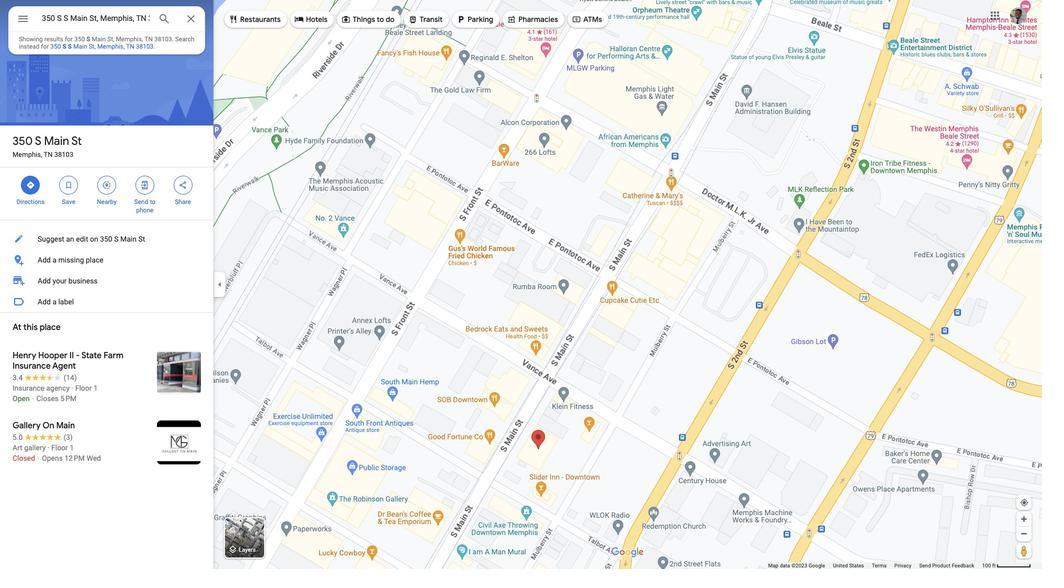 Task type: describe. For each thing, give the bounding box(es) containing it.
results
[[44, 36, 63, 43]]

showing results for 350 s main st, memphis, tn 38103
[[19, 36, 172, 43]]

©2023
[[792, 563, 808, 569]]

· for on
[[48, 444, 49, 452]]

add a label
[[38, 298, 74, 306]]

footer inside 'google maps' element
[[768, 563, 982, 569]]

terms button
[[872, 563, 887, 569]]

350 inside button
[[100, 235, 112, 243]]

ii
[[69, 351, 74, 361]]

google maps element
[[0, 0, 1042, 569]]

united states
[[833, 563, 864, 569]]

share
[[175, 198, 191, 206]]

main down 350 s s main st, memphis, tn 38103 'field'
[[92, 36, 106, 43]]

100
[[982, 563, 991, 569]]

memphis, inside 350 s main st memphis, tn 38103
[[13, 151, 42, 159]]

hotels
[[306, 15, 328, 24]]

to inside send to phone
[[150, 198, 155, 206]]

terms
[[872, 563, 887, 569]]

350 right showing
[[50, 43, 61, 50]]

place inside button
[[86, 256, 103, 264]]

state
[[81, 351, 102, 361]]

s inside 350 s main st memphis, tn 38103
[[35, 134, 41, 149]]

open
[[13, 395, 30, 403]]

at
[[13, 322, 21, 333]]


[[17, 12, 29, 26]]

this
[[23, 322, 38, 333]]

st inside 350 s main st memphis, tn 38103
[[71, 134, 82, 149]]

send to phone
[[134, 198, 155, 214]]

to inside  things to do
[[377, 15, 384, 24]]

3.4
[[13, 374, 23, 382]]

main inside button
[[120, 235, 137, 243]]

henry hooper ii - state farm insurance agent
[[13, 351, 123, 372]]

atms
[[583, 15, 602, 24]]

0 horizontal spatial st,
[[89, 43, 96, 50]]

business
[[68, 277, 98, 285]]

-
[[76, 351, 80, 361]]

350 s main st main content
[[0, 0, 214, 569]]

350 inside 350 s main st memphis, tn 38103
[[13, 134, 33, 149]]

. search instead for
[[19, 36, 194, 50]]

missing
[[58, 256, 84, 264]]

privacy
[[895, 563, 912, 569]]

agent
[[52, 361, 76, 372]]

google
[[809, 563, 825, 569]]

pharmacies
[[519, 15, 558, 24]]

100 ft button
[[982, 563, 1031, 569]]

12 pm
[[65, 454, 85, 463]]

0 horizontal spatial place
[[40, 322, 61, 333]]


[[178, 179, 188, 191]]

add for add a missing place
[[38, 256, 51, 264]]

s right showing
[[63, 43, 66, 50]]

floor for main
[[51, 444, 68, 452]]

closed
[[13, 454, 35, 463]]

restaurants
[[240, 15, 281, 24]]

add for add your business
[[38, 277, 51, 285]]

feedback
[[952, 563, 975, 569]]

map
[[768, 563, 779, 569]]

1 for gallery on main
[[70, 444, 74, 452]]

0 horizontal spatial .
[[154, 43, 155, 50]]

 hotels
[[294, 13, 328, 25]]


[[64, 179, 73, 191]]

insurance inside insurance agency · floor 1 open ⋅ closes 5 pm
[[13, 384, 44, 392]]

art gallery · floor 1 closed ⋅ opens 12 pm wed
[[13, 444, 101, 463]]

a for label
[[53, 298, 57, 306]]

for inside . search instead for
[[41, 43, 49, 50]]

 transit
[[408, 13, 443, 25]]

parking
[[468, 15, 493, 24]]


[[408, 13, 418, 25]]


[[294, 13, 304, 25]]

floor for ii
[[75, 384, 92, 392]]


[[140, 179, 150, 191]]

farm
[[104, 351, 123, 361]]

gallery
[[24, 444, 46, 452]]

data
[[780, 563, 790, 569]]

 parking
[[456, 13, 493, 25]]

5 pm
[[60, 395, 77, 403]]

1 horizontal spatial 38103
[[136, 43, 154, 50]]

do
[[386, 15, 395, 24]]

350 s main st memphis, tn 38103
[[13, 134, 82, 159]]

350 s s main st, memphis, tn 38103 .
[[50, 43, 155, 50]]

suggest an edit on 350 s main st
[[38, 235, 145, 243]]

add a missing place
[[38, 256, 103, 264]]

tn inside 350 s main st memphis, tn 38103
[[44, 151, 53, 159]]

hooper
[[38, 351, 68, 361]]

directions
[[16, 198, 45, 206]]

s right results
[[68, 43, 72, 50]]

art
[[13, 444, 22, 452]]

show street view coverage image
[[1017, 543, 1032, 559]]

send product feedback
[[920, 563, 975, 569]]

zoom out image
[[1020, 530, 1028, 538]]

1 horizontal spatial for
[[65, 36, 73, 43]]

main up (3)
[[56, 421, 75, 431]]

insurance inside henry hooper ii - state farm insurance agent
[[13, 361, 51, 372]]

gallery
[[13, 421, 41, 431]]


[[456, 13, 466, 25]]

100 ft
[[982, 563, 996, 569]]

main right results
[[73, 43, 87, 50]]



Task type: locate. For each thing, give the bounding box(es) containing it.
insurance up open
[[13, 384, 44, 392]]

0 vertical spatial add
[[38, 256, 51, 264]]

 atms
[[572, 13, 602, 25]]

1 vertical spatial insurance
[[13, 384, 44, 392]]

1 vertical spatial floor
[[51, 444, 68, 452]]

· inside art gallery · floor 1 closed ⋅ opens 12 pm wed
[[48, 444, 49, 452]]

a left missing at top left
[[53, 256, 57, 264]]


[[341, 13, 351, 25]]

1 vertical spatial 1
[[70, 444, 74, 452]]

1 inside art gallery · floor 1 closed ⋅ opens 12 pm wed
[[70, 444, 74, 452]]

0 vertical spatial ·
[[71, 384, 73, 392]]

st up 
[[71, 134, 82, 149]]

add your business link
[[0, 271, 214, 291]]

st down phone
[[138, 235, 145, 243]]

None search field
[[8, 6, 205, 54]]

1 horizontal spatial st,
[[107, 36, 114, 43]]

gallery on main
[[13, 421, 75, 431]]

1
[[94, 384, 98, 392], [70, 444, 74, 452]]

product
[[933, 563, 951, 569]]

0 horizontal spatial to
[[150, 198, 155, 206]]

add a label button
[[0, 291, 214, 312]]

5.0 stars 3 reviews image
[[13, 432, 73, 443]]

38103
[[154, 36, 172, 43], [136, 43, 154, 50], [54, 151, 73, 159]]

floor
[[75, 384, 92, 392], [51, 444, 68, 452]]

1 vertical spatial place
[[40, 322, 61, 333]]

2 add from the top
[[38, 277, 51, 285]]

floor inside insurance agency · floor 1 open ⋅ closes 5 pm
[[75, 384, 92, 392]]

(14)
[[64, 374, 77, 382]]

1 insurance from the top
[[13, 361, 51, 372]]

search
[[175, 36, 194, 43]]

2 insurance from the top
[[13, 384, 44, 392]]

main up 
[[44, 134, 69, 149]]

add a missing place button
[[0, 250, 214, 271]]

collapse side panel image
[[214, 279, 226, 290]]

add for add a label
[[38, 298, 51, 306]]

0 vertical spatial 1
[[94, 384, 98, 392]]

place down on
[[86, 256, 103, 264]]

floor down (14) on the left of the page
[[75, 384, 92, 392]]

st
[[71, 134, 82, 149], [138, 235, 145, 243]]

a inside button
[[53, 256, 57, 264]]

s up  at the left of the page
[[35, 134, 41, 149]]

add inside "add a label" button
[[38, 298, 51, 306]]

0 vertical spatial insurance
[[13, 361, 51, 372]]

1 horizontal spatial to
[[377, 15, 384, 24]]

1 vertical spatial ⋅
[[37, 454, 40, 463]]

(3)
[[64, 433, 73, 442]]

· down (14) on the left of the page
[[71, 384, 73, 392]]

0 horizontal spatial st
[[71, 134, 82, 149]]

0 horizontal spatial for
[[41, 43, 49, 50]]

add left label
[[38, 298, 51, 306]]

⋅ right open
[[31, 395, 35, 403]]

3 add from the top
[[38, 298, 51, 306]]

save
[[62, 198, 75, 206]]

memphis,
[[116, 36, 143, 43], [97, 43, 125, 50], [13, 151, 42, 159]]

add down suggest
[[38, 256, 51, 264]]

closes
[[36, 395, 59, 403]]

1 vertical spatial send
[[920, 563, 931, 569]]

edit
[[76, 235, 88, 243]]

a for missing
[[53, 256, 57, 264]]

none search field inside 'google maps' element
[[8, 6, 205, 54]]

 restaurants
[[229, 13, 281, 25]]

0 horizontal spatial 38103
[[54, 151, 73, 159]]

send inside button
[[920, 563, 931, 569]]

layers
[[239, 547, 256, 554]]

main
[[92, 36, 106, 43], [73, 43, 87, 50], [44, 134, 69, 149], [120, 235, 137, 243], [56, 421, 75, 431]]

footer containing map data ©2023 google
[[768, 563, 982, 569]]

s right on
[[114, 235, 119, 243]]

s down 350 s s main st, memphis, tn 38103 'field'
[[86, 36, 90, 43]]

tn down 350 s s main st, memphis, tn 38103 'field'
[[126, 43, 134, 50]]

footer
[[768, 563, 982, 569]]

on
[[42, 421, 54, 431]]

1 a from the top
[[53, 256, 57, 264]]

send up phone
[[134, 198, 148, 206]]

⋅
[[31, 395, 35, 403], [37, 454, 40, 463]]

1 inside insurance agency · floor 1 open ⋅ closes 5 pm
[[94, 384, 98, 392]]

1 for henry hooper ii - state farm insurance agent
[[94, 384, 98, 392]]

transit
[[420, 15, 443, 24]]

1 horizontal spatial tn
[[126, 43, 134, 50]]


[[102, 179, 111, 191]]

send product feedback button
[[920, 563, 975, 569]]

at this place
[[13, 322, 61, 333]]

send for send to phone
[[134, 198, 148, 206]]

1 horizontal spatial place
[[86, 256, 103, 264]]

5.0
[[13, 433, 23, 442]]

s
[[86, 36, 90, 43], [63, 43, 66, 50], [68, 43, 72, 50], [35, 134, 41, 149], [114, 235, 119, 243]]

None field
[[42, 12, 150, 25]]

s inside button
[[114, 235, 119, 243]]

1 vertical spatial ·
[[48, 444, 49, 452]]

google account: leeland pitt  
(leeland.pitt@adept.ai) image
[[1011, 7, 1027, 24]]

0 horizontal spatial floor
[[51, 444, 68, 452]]

350 S S Main St, Memphis, TN 38103 field
[[8, 6, 205, 31]]

ft
[[993, 563, 996, 569]]

 pharmacies
[[507, 13, 558, 25]]

floor inside art gallery · floor 1 closed ⋅ opens 12 pm wed
[[51, 444, 68, 452]]

⋅ down gallery
[[37, 454, 40, 463]]

0 horizontal spatial 1
[[70, 444, 74, 452]]

place
[[86, 256, 103, 264], [40, 322, 61, 333]]

a
[[53, 256, 57, 264], [53, 298, 57, 306]]

1 horizontal spatial 1
[[94, 384, 98, 392]]


[[507, 13, 516, 25]]

1 vertical spatial st
[[138, 235, 145, 243]]

1 horizontal spatial ·
[[71, 384, 73, 392]]

⋅ for gallery
[[37, 454, 40, 463]]

0 horizontal spatial tn
[[44, 151, 53, 159]]

for right instead
[[41, 43, 49, 50]]

0 vertical spatial send
[[134, 198, 148, 206]]

agency
[[46, 384, 70, 392]]

1 horizontal spatial ⋅
[[37, 454, 40, 463]]

⋅ inside insurance agency · floor 1 open ⋅ closes 5 pm
[[31, 395, 35, 403]]

add left your
[[38, 277, 51, 285]]

add
[[38, 256, 51, 264], [38, 277, 51, 285], [38, 298, 51, 306]]

main up add a missing place button
[[120, 235, 137, 243]]

show your location image
[[1020, 498, 1029, 508]]

a inside button
[[53, 298, 57, 306]]

· inside insurance agency · floor 1 open ⋅ closes 5 pm
[[71, 384, 73, 392]]

showing
[[19, 36, 43, 43]]

. inside . search instead for
[[172, 36, 174, 43]]

1 vertical spatial add
[[38, 277, 51, 285]]

0 vertical spatial place
[[86, 256, 103, 264]]

tn left search
[[145, 36, 153, 43]]

0 vertical spatial a
[[53, 256, 57, 264]]

· for hooper
[[71, 384, 73, 392]]

insurance agency · floor 1 open ⋅ closes 5 pm
[[13, 384, 98, 403]]

instead
[[19, 43, 39, 50]]


[[26, 179, 35, 191]]

things
[[353, 15, 375, 24]]

3.4 stars 14 reviews image
[[13, 373, 77, 383]]

2 horizontal spatial tn
[[145, 36, 153, 43]]

send for send product feedback
[[920, 563, 931, 569]]

1 horizontal spatial st
[[138, 235, 145, 243]]

privacy button
[[895, 563, 912, 569]]

1 vertical spatial to
[[150, 198, 155, 206]]

⋅ for henry
[[31, 395, 35, 403]]

united
[[833, 563, 848, 569]]

tn up the directions
[[44, 151, 53, 159]]

⋅ inside art gallery · floor 1 closed ⋅ opens 12 pm wed
[[37, 454, 40, 463]]

zoom in image
[[1020, 515, 1028, 523]]

actions for 350 s main st region
[[0, 167, 214, 220]]

suggest an edit on 350 s main st button
[[0, 229, 214, 250]]

send left product
[[920, 563, 931, 569]]

0 vertical spatial floor
[[75, 384, 92, 392]]

st,
[[107, 36, 114, 43], [89, 43, 96, 50]]

label
[[58, 298, 74, 306]]

none field inside 350 s s main st, memphis, tn 38103 'field'
[[42, 12, 150, 25]]

send
[[134, 198, 148, 206], [920, 563, 931, 569]]

1 horizontal spatial floor
[[75, 384, 92, 392]]

2 horizontal spatial 38103
[[154, 36, 172, 43]]

to left 'do'
[[377, 15, 384, 24]]

2 a from the top
[[53, 298, 57, 306]]

350 right on
[[100, 235, 112, 243]]

tn
[[145, 36, 153, 43], [126, 43, 134, 50], [44, 151, 53, 159]]

38103 inside 350 s main st memphis, tn 38103
[[54, 151, 73, 159]]

none search field containing 
[[8, 6, 205, 54]]


[[229, 13, 238, 25]]

main inside 350 s main st memphis, tn 38103
[[44, 134, 69, 149]]

place right the this
[[40, 322, 61, 333]]

1 horizontal spatial send
[[920, 563, 931, 569]]

1 up 12 pm
[[70, 444, 74, 452]]

0 vertical spatial to
[[377, 15, 384, 24]]

nearby
[[97, 198, 117, 206]]

insurance
[[13, 361, 51, 372], [13, 384, 44, 392]]

an
[[66, 235, 74, 243]]

your
[[53, 277, 67, 285]]

1 horizontal spatial .
[[172, 36, 174, 43]]

for right results
[[65, 36, 73, 43]]

350 up  at the left of the page
[[13, 134, 33, 149]]

 button
[[8, 6, 38, 33]]

send inside send to phone
[[134, 198, 148, 206]]

0 horizontal spatial send
[[134, 198, 148, 206]]

phone
[[136, 207, 154, 214]]

henry
[[13, 351, 36, 361]]

floor up opens
[[51, 444, 68, 452]]

0 horizontal spatial ·
[[48, 444, 49, 452]]

st inside button
[[138, 235, 145, 243]]

to
[[377, 15, 384, 24], [150, 198, 155, 206]]

to up phone
[[150, 198, 155, 206]]

map data ©2023 google
[[768, 563, 825, 569]]

1 down state
[[94, 384, 98, 392]]

 things to do
[[341, 13, 395, 25]]

1 vertical spatial a
[[53, 298, 57, 306]]

add your business
[[38, 277, 98, 285]]

a left label
[[53, 298, 57, 306]]

· up opens
[[48, 444, 49, 452]]

suggest
[[38, 235, 64, 243]]

states
[[850, 563, 864, 569]]

for
[[65, 36, 73, 43], [41, 43, 49, 50]]

opens
[[42, 454, 63, 463]]

on
[[90, 235, 98, 243]]

wed
[[87, 454, 101, 463]]

0 vertical spatial ⋅
[[31, 395, 35, 403]]

350
[[74, 36, 85, 43], [50, 43, 61, 50], [13, 134, 33, 149], [100, 235, 112, 243]]

350 right results
[[74, 36, 85, 43]]

2 vertical spatial add
[[38, 298, 51, 306]]

add inside add a missing place button
[[38, 256, 51, 264]]


[[572, 13, 581, 25]]

0 horizontal spatial ⋅
[[31, 395, 35, 403]]

0 vertical spatial st
[[71, 134, 82, 149]]

add inside add your business link
[[38, 277, 51, 285]]

1 add from the top
[[38, 256, 51, 264]]

insurance up the 3.4 stars 14 reviews image
[[13, 361, 51, 372]]



Task type: vqa. For each thing, say whether or not it's contained in the screenshot.


